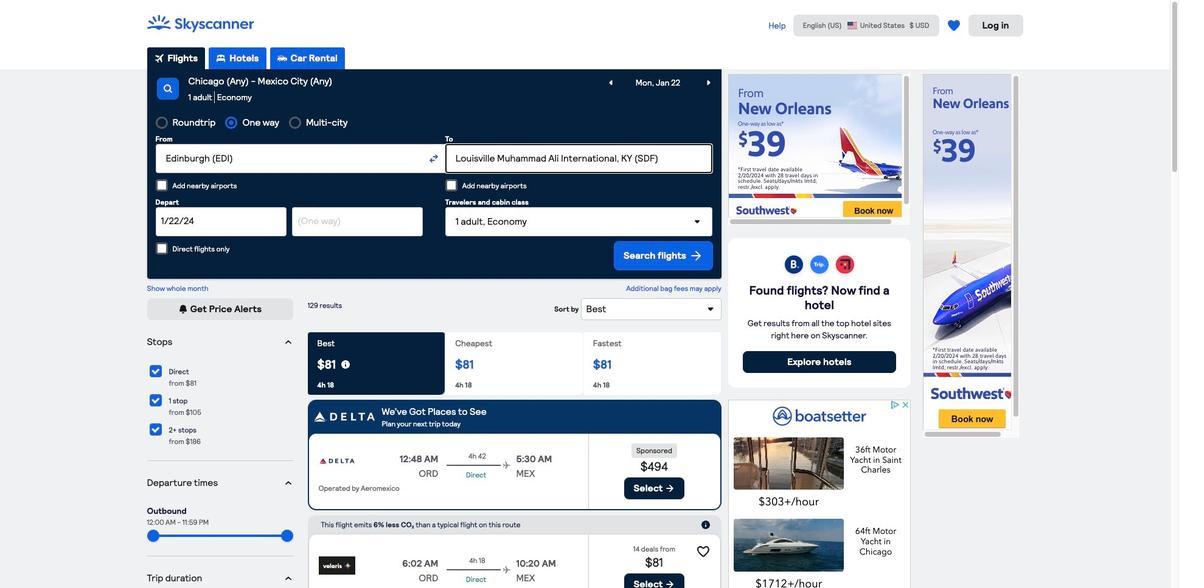 Task type: vqa. For each thing, say whether or not it's contained in the screenshot.
rtl support__ZWUwN image
no



Task type: describe. For each thing, give the bounding box(es) containing it.
hotels.com image
[[832, 253, 858, 279]]

booking.com element
[[781, 253, 807, 279]]

learn more image
[[341, 360, 351, 370]]

Multi-city radio
[[289, 117, 301, 129]]

2 flipped__yjyym image from the top
[[283, 479, 293, 488]]

booking.com image
[[781, 253, 807, 279]]

Country, city or airport text field
[[445, 144, 713, 173]]

One way radio
[[225, 117, 238, 129]]

Direct flights only checkbox
[[155, 243, 168, 255]]

hotels.com element
[[832, 253, 858, 279]]

Monday, January 22, 2024 text field
[[618, 72, 698, 94]]

1 flipped__yjyym image from the top
[[283, 338, 293, 347]]

Direct checkbox
[[149, 366, 162, 378]]

save flight from chicago to mexico city image
[[696, 545, 710, 560]]

2 slider from the left
[[281, 530, 293, 542]]

toggle more information image
[[701, 521, 710, 531]]

rtl support__mdkxy image
[[163, 84, 172, 94]]

us image
[[847, 21, 858, 30]]

rtl support__ywe2m image
[[665, 484, 675, 494]]

ad by delta. we've got places to see plan your next trip today group
[[309, 400, 720, 434]]

rtl support__yzkyy image
[[688, 249, 703, 263]]



Task type: locate. For each thing, give the bounding box(es) containing it.
delta image
[[319, 453, 355, 471]]

1 slider from the left
[[147, 530, 159, 542]]

rtl support__mdkxy image left monday, january 22, 2024 text box
[[606, 78, 615, 88]]

0 horizontal spatial rtl support__ywe2m image
[[178, 305, 188, 314]]

advertisement element
[[728, 74, 911, 226], [923, 74, 1020, 439], [728, 400, 911, 589]]

trip.com element
[[807, 253, 832, 279]]

active__n2u0z image
[[154, 54, 164, 63]]

rtl support__mdkxy image right monday, january 22, 2024 text box
[[704, 78, 713, 88]]

dela image
[[314, 413, 374, 422]]

flipped__yjyym image
[[283, 574, 293, 584]]

1 horizontal spatial rtl support__ywe2m image
[[665, 580, 675, 589]]

2 rtl support__mdkxy image from the left
[[704, 78, 713, 88]]

1 horizontal spatial desktop__njgyo image
[[277, 54, 287, 63]]

rtl support__ywe2m image
[[178, 305, 188, 314], [665, 580, 675, 589]]

1 horizontal spatial slider
[[281, 530, 293, 542]]

1 rtl support__mdkxy image from the left
[[606, 78, 615, 88]]

None field
[[147, 69, 721, 108], [155, 144, 423, 173], [445, 144, 713, 173], [147, 69, 721, 108]]

desktop__njgyo image
[[216, 54, 226, 63], [277, 54, 287, 63]]

1 vertical spatial flipped__yjyym image
[[283, 479, 293, 488]]

0 horizontal spatial rtl support__mdkxy image
[[606, 78, 615, 88]]

flipped__yjyym image
[[283, 338, 293, 347], [283, 479, 293, 488]]

Add nearby airports checkbox
[[155, 179, 168, 192]]

Roundtrip radio
[[155, 117, 168, 129]]

switch origin and destination image
[[429, 154, 439, 164]]

1 stop checkbox
[[149, 395, 162, 407]]

trip.com image
[[807, 253, 832, 279]]

none field country, city or airport
[[445, 144, 713, 173]]

1 vertical spatial rtl support__ywe2m image
[[665, 580, 675, 589]]

1 desktop__njgyo image from the left
[[216, 54, 226, 63]]

0 horizontal spatial desktop__njgyo image
[[216, 54, 226, 63]]

0 vertical spatial rtl support__ywe2m image
[[178, 305, 188, 314]]

slider
[[147, 530, 159, 542], [281, 530, 293, 542]]

rtl support__mdkxy image
[[606, 78, 615, 88], [704, 78, 713, 88]]

volaris image
[[319, 557, 355, 576]]

Add nearby airports checkbox
[[445, 179, 457, 192]]

0 horizontal spatial slider
[[147, 530, 159, 542]]

2+ stops checkbox
[[149, 424, 162, 436]]

Country, city or airport text field
[[155, 144, 423, 173]]

1 horizontal spatial rtl support__mdkxy image
[[704, 78, 713, 88]]

2 desktop__njgyo image from the left
[[277, 54, 287, 63]]

0 vertical spatial flipped__yjyym image
[[283, 338, 293, 347]]



